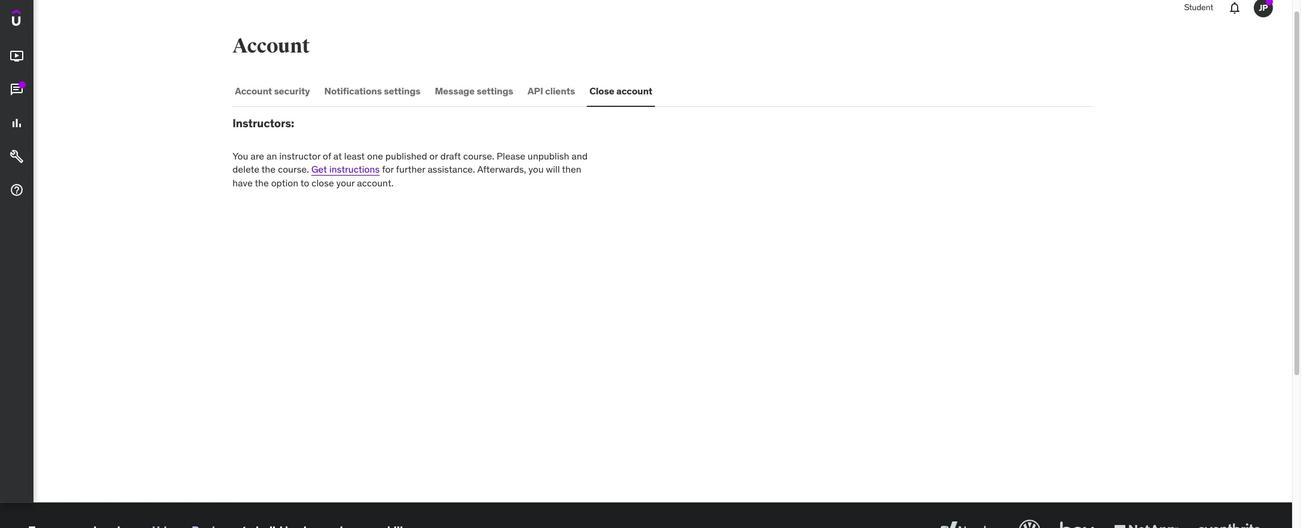 Task type: vqa. For each thing, say whether or not it's contained in the screenshot.
Udemy image
yes



Task type: describe. For each thing, give the bounding box(es) containing it.
get instructions
[[311, 163, 380, 175]]

jp
[[1259, 2, 1268, 13]]

an
[[267, 150, 277, 162]]

1 medium image from the top
[[10, 49, 24, 63]]

message
[[435, 85, 475, 97]]

option
[[271, 177, 298, 189]]

udemy image
[[12, 10, 66, 30]]

you have alerts image
[[1266, 0, 1273, 5]]

for further assistance. afterwards, you will then have the option to close your account.
[[233, 163, 582, 189]]

api clients button
[[525, 77, 578, 106]]

student link
[[1177, 0, 1221, 22]]

account.
[[357, 177, 394, 189]]

at
[[334, 150, 342, 162]]

your
[[336, 177, 355, 189]]

close
[[590, 85, 615, 97]]

api
[[528, 85, 543, 97]]

delete
[[233, 163, 259, 175]]

the inside you are an instructor of at least one published or draft course. please unpublish and delete the course.
[[262, 163, 276, 175]]

close
[[312, 177, 334, 189]]

instructors:
[[233, 116, 294, 130]]

close account button
[[587, 77, 655, 106]]

account
[[617, 85, 653, 97]]

jp link
[[1250, 0, 1278, 22]]

1 medium image from the top
[[10, 83, 24, 97]]

get instructions link
[[311, 163, 380, 175]]

you
[[233, 150, 248, 162]]

will
[[546, 163, 560, 175]]

assistance.
[[428, 163, 475, 175]]

box image
[[1058, 518, 1098, 529]]



Task type: locate. For each thing, give the bounding box(es) containing it.
api clients
[[528, 85, 575, 97]]

the right the have
[[255, 177, 269, 189]]

settings right message
[[477, 85, 513, 97]]

course. up afterwards,
[[463, 150, 495, 162]]

get
[[311, 163, 327, 175]]

medium image
[[10, 49, 24, 63], [10, 150, 24, 164]]

1 vertical spatial course.
[[278, 163, 309, 175]]

2 medium image from the top
[[10, 150, 24, 164]]

message settings
[[435, 85, 513, 97]]

0 vertical spatial course.
[[463, 150, 495, 162]]

course.
[[463, 150, 495, 162], [278, 163, 309, 175]]

1 vertical spatial medium image
[[10, 116, 24, 130]]

further
[[396, 163, 425, 175]]

volkswagen image
[[1017, 518, 1043, 529]]

you are an instructor of at least one published or draft course. please unpublish and delete the course.
[[233, 150, 588, 175]]

one
[[367, 150, 383, 162]]

settings for notifications settings
[[384, 85, 421, 97]]

the
[[262, 163, 276, 175], [255, 177, 269, 189]]

netapp image
[[1112, 518, 1181, 529]]

account for account
[[233, 33, 310, 59]]

settings right 'notifications'
[[384, 85, 421, 97]]

notifications settings button
[[322, 77, 423, 106]]

message settings button
[[433, 77, 516, 106]]

account
[[233, 33, 310, 59], [235, 85, 272, 97]]

to
[[301, 177, 309, 189]]

2 medium image from the top
[[10, 116, 24, 130]]

are
[[251, 150, 264, 162]]

1 vertical spatial account
[[235, 85, 272, 97]]

1 settings from the left
[[384, 85, 421, 97]]

of
[[323, 150, 331, 162]]

settings inside 'button'
[[384, 85, 421, 97]]

1 vertical spatial medium image
[[10, 150, 24, 164]]

notifications
[[324, 85, 382, 97]]

eventbrite image
[[1195, 518, 1264, 529]]

account security button
[[233, 77, 312, 106]]

then
[[562, 163, 582, 175]]

please
[[497, 150, 526, 162]]

account inside button
[[235, 85, 272, 97]]

1 vertical spatial the
[[255, 177, 269, 189]]

and
[[572, 150, 588, 162]]

account for account security
[[235, 85, 272, 97]]

close account
[[590, 85, 653, 97]]

draft
[[440, 150, 461, 162]]

instructor
[[279, 150, 321, 162]]

instructions
[[329, 163, 380, 175]]

nasdaq image
[[934, 518, 1003, 529]]

or
[[430, 150, 438, 162]]

2 vertical spatial medium image
[[10, 183, 24, 197]]

you
[[529, 163, 544, 175]]

settings inside button
[[477, 85, 513, 97]]

notifications settings
[[324, 85, 421, 97]]

afterwards,
[[477, 163, 526, 175]]

0 vertical spatial medium image
[[10, 49, 24, 63]]

settings
[[384, 85, 421, 97], [477, 85, 513, 97]]

have
[[233, 177, 253, 189]]

settings for message settings
[[477, 85, 513, 97]]

1 horizontal spatial settings
[[477, 85, 513, 97]]

the down an
[[262, 163, 276, 175]]

unpublish
[[528, 150, 570, 162]]

student
[[1185, 2, 1214, 13]]

0 horizontal spatial settings
[[384, 85, 421, 97]]

clients
[[545, 85, 575, 97]]

least
[[344, 150, 365, 162]]

medium image
[[10, 83, 24, 97], [10, 116, 24, 130], [10, 183, 24, 197]]

account up account security
[[233, 33, 310, 59]]

3 medium image from the top
[[10, 183, 24, 197]]

0 horizontal spatial course.
[[278, 163, 309, 175]]

the inside for further assistance. afterwards, you will then have the option to close your account.
[[255, 177, 269, 189]]

security
[[274, 85, 310, 97]]

1 horizontal spatial course.
[[463, 150, 495, 162]]

notifications image
[[1228, 1, 1242, 15]]

account security
[[235, 85, 310, 97]]

0 vertical spatial account
[[233, 33, 310, 59]]

2 settings from the left
[[477, 85, 513, 97]]

0 vertical spatial the
[[262, 163, 276, 175]]

0 vertical spatial medium image
[[10, 83, 24, 97]]

account up instructors:
[[235, 85, 272, 97]]

published
[[385, 150, 427, 162]]

for
[[382, 163, 394, 175]]

course. down instructor
[[278, 163, 309, 175]]



